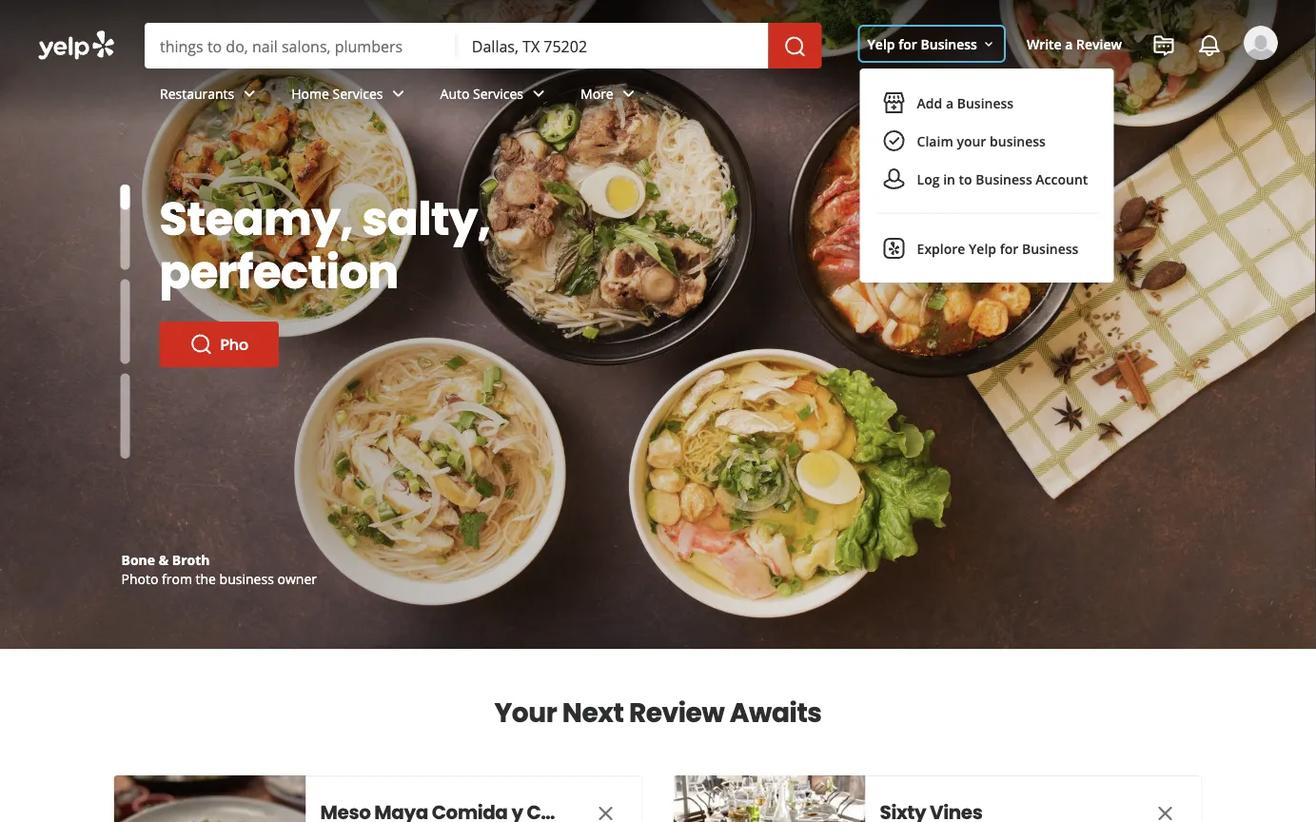 Task type: locate. For each thing, give the bounding box(es) containing it.
a inside 'link'
[[1065, 35, 1073, 53]]

salty,
[[362, 187, 490, 251]]

2 24 chevron down v2 image from the left
[[387, 82, 410, 105]]

for up "24 add biz v2" image
[[898, 35, 917, 53]]

24 search v2 image left pho
[[190, 333, 213, 356]]

1 horizontal spatial &
[[391, 550, 401, 569]]

next
[[562, 694, 624, 731]]

business
[[990, 132, 1046, 150], [219, 570, 274, 588], [219, 570, 274, 588]]

your
[[494, 694, 557, 731]]

24 search v2 image for steamy, salty, perfection
[[190, 333, 213, 356]]

add a business
[[917, 94, 1014, 112]]

24 search v2 image
[[190, 280, 213, 303], [190, 333, 213, 356]]

onestop pro plumbing, heating, cooling & electric photo from the business owner
[[121, 550, 453, 588]]

search image
[[784, 35, 807, 58]]

review right the write
[[1076, 35, 1122, 53]]

perfection
[[159, 240, 398, 304]]

0 horizontal spatial a
[[946, 94, 954, 112]]

up
[[258, 187, 319, 251]]

1 vertical spatial 24 search v2 image
[[190, 333, 213, 356]]

dismiss card image
[[1154, 802, 1177, 822]]

business
[[921, 35, 977, 53], [957, 94, 1014, 112], [976, 170, 1032, 188], [1022, 239, 1079, 257]]

yelp for business
[[867, 35, 977, 53]]

& left electric
[[391, 550, 401, 569]]

review right next
[[629, 694, 724, 731]]

1 horizontal spatial a
[[1065, 35, 1073, 53]]

plumbing,
[[208, 550, 275, 569]]

1 horizontal spatial services
[[473, 84, 523, 102]]

1 & from the left
[[159, 550, 169, 569]]

business up claim your business button
[[957, 94, 1014, 112]]

services right home
[[333, 84, 383, 102]]

1 horizontal spatial 24 chevron down v2 image
[[387, 82, 410, 105]]

owner
[[277, 570, 317, 588], [277, 570, 317, 588]]

0 horizontal spatial for
[[898, 35, 917, 53]]

review for a
[[1076, 35, 1122, 53]]

24 search v2 image left the hvac
[[190, 280, 213, 303]]

0 vertical spatial 24 search v2 image
[[190, 280, 213, 303]]

24 chevron down v2 image left auto
[[387, 82, 410, 105]]

for right explore
[[1000, 239, 1019, 257]]

bone
[[121, 550, 155, 569]]

home services
[[291, 84, 383, 102]]

log in to business account
[[917, 170, 1088, 188]]

24 search v2 image for dial up the comfort
[[190, 280, 213, 303]]

24 chevron down v2 image for restaurants
[[238, 82, 261, 105]]

restaurants
[[160, 84, 234, 102]]

& right bone
[[159, 550, 169, 569]]

for
[[898, 35, 917, 53], [1000, 239, 1019, 257]]

review inside 'link'
[[1076, 35, 1122, 53]]

business inside bone & broth photo from the business owner
[[219, 570, 274, 588]]

a right the write
[[1065, 35, 1073, 53]]

bone & broth link
[[121, 550, 210, 569]]

a inside "button"
[[946, 94, 954, 112]]

explore
[[917, 239, 965, 257]]

a
[[1065, 35, 1073, 53], [946, 94, 954, 112]]

services for home services
[[333, 84, 383, 102]]

1 horizontal spatial yelp
[[969, 239, 996, 257]]

to
[[959, 170, 972, 188]]

the
[[329, 187, 405, 251], [196, 570, 216, 588], [196, 570, 216, 588]]

services for auto services
[[473, 84, 523, 102]]

0 vertical spatial for
[[898, 35, 917, 53]]

0 horizontal spatial review
[[629, 694, 724, 731]]

auto
[[440, 84, 470, 102]]

24 friends v2 image
[[883, 168, 906, 190]]

business left 16 chevron down v2 "icon"
[[921, 35, 977, 53]]

None field
[[160, 35, 441, 56], [472, 35, 753, 56]]

business right to
[[976, 170, 1032, 188]]

24 chevron down v2 image inside restaurants link
[[238, 82, 261, 105]]

24 chevron down v2 image inside auto services link
[[527, 82, 550, 105]]

1 horizontal spatial review
[[1076, 35, 1122, 53]]

photo
[[121, 570, 158, 588], [121, 570, 158, 588]]

2 horizontal spatial 24 chevron down v2 image
[[527, 82, 550, 105]]

1 horizontal spatial none field
[[472, 35, 753, 56]]

2 services from the left
[[473, 84, 523, 102]]

24 chevron down v2 image right auto services
[[527, 82, 550, 105]]

None search field
[[0, 0, 1316, 283], [145, 23, 826, 69], [0, 0, 1316, 283], [145, 23, 826, 69]]

0 horizontal spatial 24 chevron down v2 image
[[238, 82, 261, 105]]

onestop pro plumbing, heating, cooling & electric link
[[121, 550, 453, 569]]

0 horizontal spatial &
[[159, 550, 169, 569]]

2 24 search v2 image from the top
[[190, 333, 213, 356]]

1 vertical spatial review
[[629, 694, 724, 731]]

0 horizontal spatial yelp
[[867, 35, 895, 53]]

24 search v2 image inside the hvac link
[[190, 280, 213, 303]]

services right auto
[[473, 84, 523, 102]]

awaits
[[730, 694, 822, 731]]

business inside onestop pro plumbing, heating, cooling & electric photo from the business owner
[[219, 570, 274, 588]]

24 chevron down v2 image for auto services
[[527, 82, 550, 105]]

cooling
[[338, 550, 387, 569]]

yelp right explore
[[969, 239, 996, 257]]

none field up home
[[160, 35, 441, 56]]

yelp for business button
[[860, 27, 1004, 61]]

yelp inside the explore yelp for business button
[[969, 239, 996, 257]]

1 24 search v2 image from the top
[[190, 280, 213, 303]]

in
[[943, 170, 955, 188]]

business inside button
[[990, 132, 1046, 150]]

1 vertical spatial a
[[946, 94, 954, 112]]

2 none field from the left
[[472, 35, 753, 56]]

0 horizontal spatial none field
[[160, 35, 441, 56]]

1 services from the left
[[333, 84, 383, 102]]

1 vertical spatial yelp
[[969, 239, 996, 257]]

1 vertical spatial for
[[1000, 239, 1019, 257]]

yelp
[[867, 35, 895, 53], [969, 239, 996, 257]]

24 chevron down v2 image inside the home services link
[[387, 82, 410, 105]]

account
[[1036, 170, 1088, 188]]

0 vertical spatial yelp
[[867, 35, 895, 53]]

24 chevron down v2 image right restaurants
[[238, 82, 261, 105]]

add
[[917, 94, 942, 112]]

from
[[162, 570, 192, 588], [162, 570, 192, 588]]

3 24 chevron down v2 image from the left
[[527, 82, 550, 105]]

0 vertical spatial a
[[1065, 35, 1073, 53]]

2 & from the left
[[391, 550, 401, 569]]

comfort
[[414, 187, 600, 251]]

hvac
[[220, 280, 263, 302]]

none field up more at the left of page
[[472, 35, 753, 56]]

business down account
[[1022, 239, 1079, 257]]

from inside onestop pro plumbing, heating, cooling & electric photo from the business owner
[[162, 570, 192, 588]]

yelp up "24 add biz v2" image
[[867, 35, 895, 53]]

a right add
[[946, 94, 954, 112]]

0 horizontal spatial services
[[333, 84, 383, 102]]

Near text field
[[472, 35, 753, 56]]

0 vertical spatial review
[[1076, 35, 1122, 53]]

1 24 chevron down v2 image from the left
[[238, 82, 261, 105]]

24 search v2 image inside pho link
[[190, 333, 213, 356]]

1 none field from the left
[[160, 35, 441, 56]]

&
[[159, 550, 169, 569], [391, 550, 401, 569]]

the inside onestop pro plumbing, heating, cooling & electric photo from the business owner
[[196, 570, 216, 588]]

24 claim v2 image
[[883, 129, 906, 152]]

review for next
[[629, 694, 724, 731]]

a for write
[[1065, 35, 1073, 53]]

photo of meso maya comida y copas image
[[114, 776, 306, 822]]

24 yelp for biz v2 image
[[883, 237, 906, 260]]

pho
[[220, 334, 248, 355]]

review
[[1076, 35, 1122, 53], [629, 694, 724, 731]]

auto services link
[[425, 69, 565, 124]]

1 horizontal spatial for
[[1000, 239, 1019, 257]]

services
[[333, 84, 383, 102], [473, 84, 523, 102]]

photo inside onestop pro plumbing, heating, cooling & electric photo from the business owner
[[121, 570, 158, 588]]

24 chevron down v2 image
[[238, 82, 261, 105], [387, 82, 410, 105], [527, 82, 550, 105]]



Task type: vqa. For each thing, say whether or not it's contained in the screenshot.
the rightmost THE FOR
yes



Task type: describe. For each thing, give the bounding box(es) containing it.
log in to business account button
[[875, 160, 1099, 198]]

owner inside onestop pro plumbing, heating, cooling & electric photo from the business owner
[[277, 570, 317, 588]]

explore yelp for business button
[[875, 229, 1099, 267]]

hvac link
[[159, 268, 294, 314]]

business inside "button"
[[957, 94, 1014, 112]]

heating,
[[278, 550, 334, 569]]

pro
[[182, 550, 204, 569]]

Find text field
[[160, 35, 441, 56]]

from inside bone & broth photo from the business owner
[[162, 570, 192, 588]]

& inside bone & broth photo from the business owner
[[159, 550, 169, 569]]

auto services
[[440, 84, 523, 102]]

claim your business button
[[875, 122, 1099, 160]]

write a review link
[[1019, 27, 1130, 61]]

write a review
[[1027, 35, 1122, 53]]

none field find
[[160, 35, 441, 56]]

john s. image
[[1244, 26, 1278, 60]]

projects image
[[1152, 34, 1175, 57]]

home services link
[[276, 69, 425, 124]]

claim
[[917, 132, 953, 150]]

onestop
[[121, 550, 178, 569]]

24 chevron down v2 image
[[617, 82, 640, 105]]

restaurants link
[[145, 69, 276, 124]]

the inside bone & broth photo from the business owner
[[196, 570, 216, 588]]

business inside button
[[921, 35, 977, 53]]

a for add
[[946, 94, 954, 112]]

business categories element
[[145, 69, 1278, 124]]

dial
[[159, 187, 249, 251]]

owner inside bone & broth photo from the business owner
[[277, 570, 317, 588]]

none field near
[[472, 35, 753, 56]]

pho link
[[159, 322, 279, 367]]

user actions element
[[852, 24, 1305, 283]]

dial up the comfort
[[159, 187, 600, 251]]

more link
[[565, 69, 655, 124]]

broth
[[172, 550, 210, 569]]

photo of sixty vines image
[[673, 776, 865, 822]]

steamy,
[[159, 187, 353, 251]]

yelp inside yelp for business button
[[867, 35, 895, 53]]

log
[[917, 170, 940, 188]]

for inside button
[[898, 35, 917, 53]]

more
[[581, 84, 613, 102]]

explore banner section banner
[[0, 0, 1316, 649]]

dismiss card image
[[594, 802, 617, 822]]

home
[[291, 84, 329, 102]]

your next review awaits
[[494, 694, 822, 731]]

claim your business
[[917, 132, 1046, 150]]

& inside onestop pro plumbing, heating, cooling & electric photo from the business owner
[[391, 550, 401, 569]]

16 chevron down v2 image
[[981, 37, 996, 52]]

electric
[[404, 550, 453, 569]]

steamy, salty, perfection
[[159, 187, 490, 304]]

24 chevron down v2 image for home services
[[387, 82, 410, 105]]

your
[[957, 132, 986, 150]]

24 add biz v2 image
[[883, 91, 906, 114]]

explore yelp for business
[[917, 239, 1079, 257]]

notifications image
[[1198, 34, 1221, 57]]

photo inside bone & broth photo from the business owner
[[121, 570, 158, 588]]

bone & broth photo from the business owner
[[121, 550, 317, 588]]

for inside button
[[1000, 239, 1019, 257]]

write
[[1027, 35, 1062, 53]]

add a business button
[[875, 84, 1099, 122]]



